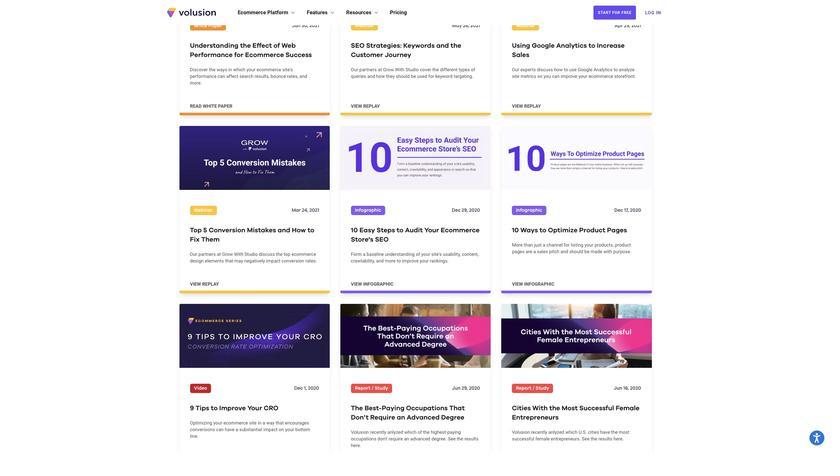 Task type: describe. For each thing, give the bounding box(es) containing it.
should inside the our partners at grow with studio cover the different types of queries and how they should be used for keyword targeting.
[[396, 74, 410, 79]]

2020 for 9 tips to improve your cro
[[308, 387, 319, 391]]

results inside volusion recently anlyzed which u.s. cities have the most successful female entrepreneurs. see the results here.
[[599, 437, 613, 442]]

types
[[459, 67, 470, 72]]

should inside more than just a channel for listing your products, product pages are a sales pitch and should be made with purpose.
[[570, 249, 584, 255]]

webinar for using
[[516, 24, 535, 28]]

pricing
[[390, 9, 407, 16]]

the
[[351, 406, 363, 412]]

/ for with
[[533, 387, 535, 391]]

for
[[613, 10, 621, 15]]

site's inside form a baseline understanding of your site's usability, content, crawlability, and more to improve your rankings.
[[432, 252, 442, 257]]

2021 for using google analytics to increase sales
[[632, 24, 642, 28]]

view down metrics
[[512, 104, 523, 109]]

which for the best-paying occupations that don't require an advanced degree
[[405, 430, 417, 435]]

platform
[[268, 9, 288, 16]]

negatively
[[244, 259, 265, 264]]

your left rankings.
[[420, 259, 429, 264]]

that inside our partners at grow with studio discuss the top ecommerce design elements that may negatively impact conversion rates.
[[225, 259, 233, 264]]

16,
[[624, 387, 629, 391]]

in inside the 'optimizing your ecommerce site in a way that encourages conversions can have a substantial impact on your bottom line.'
[[258, 421, 262, 426]]

dec 29, 2020
[[452, 208, 480, 213]]

substantial
[[240, 427, 262, 433]]

entrepreneurs.
[[551, 437, 581, 442]]

don't
[[378, 437, 388, 442]]

study for with
[[536, 387, 550, 391]]

female
[[536, 437, 550, 442]]

jun for that
[[452, 387, 461, 391]]

0 horizontal spatial your
[[248, 406, 262, 412]]

are
[[526, 249, 533, 255]]

fix
[[190, 237, 200, 243]]

the inside seo strategies: keywords and the customer journey
[[451, 42, 462, 49]]

impact inside our partners at grow with studio discuss the top ecommerce design elements that may negatively impact conversion rates.
[[266, 259, 281, 264]]

may
[[235, 259, 243, 264]]

line.
[[190, 434, 199, 439]]

at for strategies:
[[378, 67, 382, 72]]

view infographic for easy
[[351, 282, 394, 287]]

partners for top 5 conversion mistakes and how to fix them
[[199, 252, 216, 257]]

features
[[307, 9, 328, 16]]

experts
[[521, 67, 536, 72]]

can inside discover the ways in which your ecommerce site's performance can affect search results, bounce rates, and more.
[[218, 74, 225, 79]]

start
[[598, 10, 612, 15]]

pages
[[512, 249, 525, 255]]

and inside the our partners at grow with studio cover the different types of queries and how they should be used for keyword targeting.
[[368, 74, 375, 79]]

seo inside seo strategies: keywords and the customer journey
[[351, 42, 365, 49]]

jun 29, 2020
[[452, 387, 480, 391]]

jun 16, 2020
[[614, 387, 642, 391]]

10 ways to optimize product pages image
[[502, 126, 652, 190]]

report / study for with
[[516, 387, 550, 391]]

2020 for 10 ways to optimize product pages
[[631, 208, 642, 213]]

be inside the our partners at grow with studio cover the different types of queries and how they should be used for keyword targeting.
[[411, 74, 416, 79]]

replay for customer
[[363, 104, 380, 109]]

keywords
[[404, 42, 435, 49]]

our experts discuss how to use google analytics to analyze site metrics so you can improve your ecommerce storefront.
[[512, 67, 636, 79]]

mar 24, 2021
[[292, 208, 319, 213]]

listing
[[571, 243, 584, 248]]

easy
[[360, 227, 375, 234]]

apr
[[615, 24, 623, 28]]

jun 30, 2021
[[292, 24, 319, 28]]

1,
[[304, 387, 307, 391]]

different
[[440, 67, 458, 72]]

the best-paying occupations that don't require an advanced degree
[[351, 406, 465, 422]]

successful
[[580, 406, 615, 412]]

our for seo strategies: keywords and the customer journey
[[351, 67, 359, 72]]

volusion recently anlyzed which u.s. cities have the most successful female entrepreneurs. see the results here.
[[512, 430, 630, 442]]

bounce
[[271, 74, 286, 79]]

24,
[[302, 208, 309, 213]]

0 horizontal spatial view replay button
[[190, 281, 219, 288]]

the left "most"
[[612, 430, 618, 435]]

to left analyze
[[614, 67, 618, 72]]

ecommerce platform
[[238, 9, 288, 16]]

search
[[240, 74, 254, 79]]

discuss inside our partners at grow with studio discuss the top ecommerce design elements that may negatively impact conversion rates.
[[259, 252, 275, 257]]

rates,
[[287, 74, 299, 79]]

targeting.
[[454, 74, 474, 79]]

top 5 conversion mistakes and how to fix them image
[[179, 126, 330, 190]]

they
[[386, 74, 395, 79]]

5
[[203, 227, 207, 234]]

channel
[[547, 243, 563, 248]]

rankings.
[[430, 259, 449, 264]]

pages
[[608, 227, 628, 234]]

view replay button for sales
[[512, 103, 541, 110]]

occupations
[[351, 437, 377, 442]]

recently for entrepreneurs
[[531, 430, 548, 435]]

video
[[194, 387, 207, 391]]

discuss inside our experts discuss how to use google analytics to analyze site metrics so you can improve your ecommerce storefront.
[[537, 67, 553, 72]]

the inside understanding the effect of web performance for ecommerce success
[[240, 42, 251, 49]]

which inside discover the ways in which your ecommerce site's performance can affect search results, bounce rates, and more.
[[233, 67, 246, 72]]

than
[[524, 243, 533, 248]]

view infographic button for easy
[[351, 281, 394, 288]]

have inside volusion recently anlyzed which u.s. cities have the most successful female entrepreneurs. see the results here.
[[601, 430, 610, 435]]

cities
[[589, 430, 600, 435]]

rates.
[[306, 259, 317, 264]]

degree
[[442, 415, 465, 422]]

your up rankings.
[[422, 252, 431, 257]]

purpose.
[[614, 249, 632, 255]]

which for cities with the most successful female entrepreneurs
[[566, 430, 578, 435]]

product
[[615, 243, 631, 248]]

ecommerce inside discover the ways in which your ecommerce site's performance can affect search results, bounce rates, and more.
[[257, 67, 281, 72]]

baseline
[[367, 252, 384, 257]]

paying
[[448, 430, 461, 435]]

replay for sales
[[525, 104, 541, 109]]

steps
[[377, 227, 395, 234]]

more than just a channel for listing your products, product pages are a sales pitch and should be made with purpose.
[[512, 243, 632, 255]]

audit
[[405, 227, 423, 234]]

using google analytics to increase sales
[[512, 42, 625, 58]]

grow for keywords
[[383, 67, 394, 72]]

design
[[190, 259, 204, 264]]

for inside more than just a channel for listing your products, product pages are a sales pitch and should be made with purpose.
[[564, 243, 570, 248]]

that
[[450, 406, 465, 412]]

a inside form a baseline understanding of your site's usability, content, crawlability, and more to improve your rankings.
[[363, 252, 366, 257]]

here. inside volusion recently anlyzed which of the highest-paying occupations don't require an advanced degree. see the results here.
[[351, 443, 361, 449]]

analytics inside our experts discuss how to use google analytics to analyze site metrics so you can improve your ecommerce storefront.
[[594, 67, 613, 72]]

most
[[562, 406, 578, 412]]

dec 1, 2020
[[294, 387, 319, 391]]

journey
[[385, 52, 412, 58]]

highest-
[[431, 430, 448, 435]]

studio for conversion
[[245, 252, 258, 257]]

of inside the our partners at grow with studio cover the different types of queries and how they should be used for keyword targeting.
[[471, 67, 476, 72]]

at for 5
[[217, 252, 221, 257]]

report for cities
[[516, 387, 532, 391]]

with for keywords
[[395, 67, 405, 72]]

2020 for 10 easy steps to audit your ecommerce store's seo
[[469, 208, 480, 213]]

read white paper button
[[190, 103, 233, 110]]

improve inside our experts discuss how to use google analytics to analyze site metrics so you can improve your ecommerce storefront.
[[561, 74, 578, 79]]

our for top 5 conversion mistakes and how to fix them
[[190, 252, 197, 257]]

partners for seo strategies: keywords and the customer journey
[[360, 67, 377, 72]]

that inside the 'optimizing your ecommerce site in a way that encourages conversions can have a substantial impact on your bottom line.'
[[276, 421, 284, 426]]

infographic for ways
[[516, 208, 543, 213]]

view replay for sales
[[512, 104, 541, 109]]

for inside the our partners at grow with studio cover the different types of queries and how they should be used for keyword targeting.
[[429, 74, 435, 79]]

sales
[[512, 52, 530, 58]]

more.
[[190, 80, 202, 86]]

web
[[282, 42, 296, 49]]

start for free
[[598, 10, 632, 15]]

the inside the our partners at grow with studio cover the different types of queries and how they should be used for keyword targeting.
[[433, 67, 439, 72]]

view for 10 easy steps to audit your ecommerce store's seo
[[351, 282, 362, 287]]

29, for the best-paying occupations that don't require an advanced degree
[[462, 387, 468, 391]]

a left way
[[263, 421, 265, 426]]

of inside understanding the effect of web performance for ecommerce success
[[274, 42, 280, 49]]

content,
[[462, 252, 479, 257]]

seo strategies: keywords and the customer journey
[[351, 42, 462, 58]]

a right are
[[534, 249, 536, 255]]

ecommerce inside the 'optimizing your ecommerce site in a way that encourages conversions can have a substantial impact on your bottom line.'
[[224, 421, 248, 426]]

view down queries
[[351, 104, 362, 109]]

to right tips at the left bottom of page
[[211, 406, 218, 412]]

anlyzed for entrepreneurs
[[549, 430, 565, 435]]

your inside 10 easy steps to audit your ecommerce store's seo
[[425, 227, 439, 234]]

10 easy steps to audit your ecommerce store's seo image
[[341, 126, 491, 190]]

with inside cities with the most successful female entrepreneurs
[[533, 406, 548, 412]]

don't
[[351, 415, 369, 422]]

pitch
[[550, 249, 560, 255]]

may
[[452, 24, 462, 28]]

to inside form a baseline understanding of your site's usability, content, crawlability, and more to improve your rankings.
[[397, 259, 401, 264]]

improve
[[219, 406, 246, 412]]

log in
[[646, 10, 662, 15]]

storefront.
[[615, 74, 636, 79]]

encourages
[[285, 421, 309, 426]]

be inside more than just a channel for listing your products, product pages are a sales pitch and should be made with purpose.
[[585, 249, 590, 255]]

effect
[[253, 42, 272, 49]]

cities with the most successful female entrepreneurs
[[512, 406, 640, 422]]

start for free link
[[594, 6, 636, 20]]

an inside volusion recently anlyzed which of the highest-paying occupations don't require an advanced degree. see the results here.
[[404, 437, 409, 442]]

study for best-
[[375, 387, 388, 391]]

your right on
[[285, 427, 294, 433]]

dec for your
[[452, 208, 461, 213]]

webinar for top
[[194, 208, 213, 213]]

recently for require
[[370, 430, 387, 435]]

the down cities
[[591, 437, 598, 442]]

2020 for the best-paying occupations that don't require an advanced degree
[[469, 387, 480, 391]]

10 for 10 easy steps to audit your ecommerce store's seo
[[351, 227, 358, 234]]

ecommerce inside our partners at grow with studio discuss the top ecommerce design elements that may negatively impact conversion rates.
[[292, 252, 316, 257]]

to right ways
[[540, 227, 547, 234]]

0 horizontal spatial replay
[[202, 282, 219, 287]]

ecommerce inside dropdown button
[[238, 9, 266, 16]]

anlyzed for require
[[388, 430, 404, 435]]

here. inside volusion recently anlyzed which u.s. cities have the most successful female entrepreneurs. see the results here.
[[614, 437, 624, 442]]

dec for cro
[[294, 387, 303, 391]]

to left 'use'
[[564, 67, 569, 72]]

view infographic button for ways
[[512, 281, 555, 288]]

webinar for seo
[[355, 24, 374, 28]]

an inside the best-paying occupations that don't require an advanced degree
[[397, 415, 405, 422]]

your up conversions
[[213, 421, 222, 426]]

your inside our experts discuss how to use google analytics to analyze site metrics so you can improve your ecommerce storefront.
[[579, 74, 588, 79]]



Task type: vqa. For each thing, say whether or not it's contained in the screenshot.
topmost "Google"
yes



Task type: locate. For each thing, give the bounding box(es) containing it.
0 vertical spatial improve
[[561, 74, 578, 79]]

partners inside the our partners at grow with studio cover the different types of queries and how they should be used for keyword targeting.
[[360, 67, 377, 72]]

/ up entrepreneurs
[[533, 387, 535, 391]]

and inside seo strategies: keywords and the customer journey
[[437, 42, 449, 49]]

impact inside the 'optimizing your ecommerce site in a way that encourages conversions can have a substantial impact on your bottom line.'
[[264, 427, 278, 433]]

that
[[225, 259, 233, 264], [276, 421, 284, 426]]

your left cro
[[248, 406, 262, 412]]

1 anlyzed from the left
[[388, 430, 404, 435]]

studio up negatively
[[245, 252, 258, 257]]

have left substantial
[[225, 427, 235, 433]]

should right they
[[396, 74, 410, 79]]

2 view infographic button from the left
[[512, 281, 555, 288]]

seo inside 10 easy steps to audit your ecommerce store's seo
[[375, 237, 389, 243]]

2 horizontal spatial webinar
[[516, 24, 535, 28]]

0 vertical spatial partners
[[360, 67, 377, 72]]

0 vertical spatial grow
[[383, 67, 394, 72]]

1 vertical spatial that
[[276, 421, 284, 426]]

google right 'use'
[[578, 67, 593, 72]]

mar
[[292, 208, 301, 213]]

1 vertical spatial should
[[570, 249, 584, 255]]

for up affect
[[234, 52, 244, 58]]

how
[[555, 67, 563, 72], [376, 74, 385, 79]]

top
[[190, 227, 202, 234]]

anlyzed up entrepreneurs.
[[549, 430, 565, 435]]

and inside more than just a channel for listing your products, product pages are a sales pitch and should be made with purpose.
[[561, 249, 569, 255]]

2020 for cities with the most successful female entrepreneurs
[[631, 387, 642, 391]]

log in link
[[642, 5, 666, 20]]

for down cover
[[429, 74, 435, 79]]

2 horizontal spatial dec
[[615, 208, 624, 213]]

here.
[[614, 437, 624, 442], [351, 443, 361, 449]]

with up 'may'
[[234, 252, 244, 257]]

white
[[203, 104, 217, 109]]

tips
[[196, 406, 209, 412]]

2 volusion from the left
[[512, 430, 530, 435]]

for left listing
[[564, 243, 570, 248]]

0 horizontal spatial anlyzed
[[388, 430, 404, 435]]

2 study from the left
[[536, 387, 550, 391]]

0 horizontal spatial that
[[225, 259, 233, 264]]

0 horizontal spatial dec
[[294, 387, 303, 391]]

partners inside our partners at grow with studio discuss the top ecommerce design elements that may negatively impact conversion rates.
[[199, 252, 216, 257]]

2 vertical spatial for
[[564, 243, 570, 248]]

at down customer
[[378, 67, 382, 72]]

1 10 from the left
[[351, 227, 358, 234]]

grow up they
[[383, 67, 394, 72]]

1 horizontal spatial report
[[516, 387, 532, 391]]

site's up rates,
[[283, 67, 293, 72]]

view infographic for ways
[[512, 282, 555, 287]]

improve inside form a baseline understanding of your site's usability, content, crawlability, and more to improve your rankings.
[[402, 259, 419, 264]]

/ up best- on the left of the page
[[372, 387, 374, 391]]

1 view infographic button from the left
[[351, 281, 394, 288]]

view replay button for customer
[[351, 103, 380, 110]]

1 horizontal spatial anlyzed
[[549, 430, 565, 435]]

1 infographic from the left
[[363, 282, 394, 287]]

google
[[532, 42, 555, 49], [578, 67, 593, 72]]

1 horizontal spatial jun
[[452, 387, 461, 391]]

studio for keywords
[[406, 67, 419, 72]]

success
[[286, 52, 312, 58]]

1 vertical spatial grow
[[222, 252, 233, 257]]

our partners at grow with studio cover the different types of queries and how they should be used for keyword targeting.
[[351, 67, 476, 79]]

cities with the most successful female entrepreneurs image
[[502, 304, 652, 368]]

0 horizontal spatial site's
[[283, 67, 293, 72]]

site inside the 'optimizing your ecommerce site in a way that encourages conversions can have a substantial impact on your bottom line.'
[[249, 421, 257, 426]]

understanding the effect of web performance for ecommerce success
[[190, 42, 312, 58]]

and inside form a baseline understanding of your site's usability, content, crawlability, and more to improve your rankings.
[[376, 259, 384, 264]]

the inside our partners at grow with studio discuss the top ecommerce design elements that may negatively impact conversion rates.
[[276, 252, 283, 257]]

require
[[389, 437, 403, 442]]

anlyzed inside volusion recently anlyzed which u.s. cities have the most successful female entrepreneurs. see the results here.
[[549, 430, 565, 435]]

for inside understanding the effect of web performance for ecommerce success
[[234, 52, 244, 58]]

site inside our experts discuss how to use google analytics to analyze site metrics so you can improve your ecommerce storefront.
[[512, 74, 520, 79]]

0 vertical spatial discuss
[[537, 67, 553, 72]]

at inside our partners at grow with studio discuss the top ecommerce design elements that may negatively impact conversion rates.
[[217, 252, 221, 257]]

ecommerce inside our experts discuss how to use google analytics to analyze site metrics so you can improve your ecommerce storefront.
[[589, 74, 614, 79]]

1 infographic from the left
[[355, 208, 382, 213]]

2021 for seo strategies: keywords and the customer journey
[[471, 24, 480, 28]]

which up affect
[[233, 67, 246, 72]]

view infographic down the crawlability,
[[351, 282, 394, 287]]

2 vertical spatial ecommerce
[[441, 227, 480, 234]]

read
[[190, 104, 202, 109]]

1 vertical spatial discuss
[[259, 252, 275, 257]]

1 horizontal spatial our
[[351, 67, 359, 72]]

1 vertical spatial studio
[[245, 252, 258, 257]]

site's inside discover the ways in which your ecommerce site's performance can affect search results, bounce rates, and more.
[[283, 67, 293, 72]]

2 horizontal spatial our
[[512, 67, 520, 72]]

webinar up the 5
[[194, 208, 213, 213]]

10 inside 10 easy steps to audit your ecommerce store's seo
[[351, 227, 358, 234]]

2 horizontal spatial jun
[[614, 387, 623, 391]]

1 horizontal spatial here.
[[614, 437, 624, 442]]

in inside discover the ways in which your ecommerce site's performance can affect search results, bounce rates, and more.
[[229, 67, 232, 72]]

in
[[229, 67, 232, 72], [258, 421, 262, 426]]

which
[[233, 67, 246, 72], [405, 430, 417, 435], [566, 430, 578, 435]]

2 report from the left
[[516, 387, 532, 391]]

anlyzed up require
[[388, 430, 404, 435]]

to inside using google analytics to increase sales
[[589, 42, 596, 49]]

2 infographic from the left
[[525, 282, 555, 287]]

and left how
[[278, 227, 290, 234]]

1 horizontal spatial see
[[582, 437, 590, 442]]

webinar up using
[[516, 24, 535, 28]]

/ for best-
[[372, 387, 374, 391]]

volusion inside volusion recently anlyzed which of the highest-paying occupations don't require an advanced degree. see the results here.
[[351, 430, 369, 435]]

can inside the 'optimizing your ecommerce site in a way that encourages conversions can have a substantial impact on your bottom line.'
[[216, 427, 224, 433]]

report / study up best- on the left of the page
[[355, 387, 388, 391]]

1 horizontal spatial which
[[405, 430, 417, 435]]

2 horizontal spatial replay
[[525, 104, 541, 109]]

0 horizontal spatial partners
[[199, 252, 216, 257]]

infographic for to
[[525, 282, 555, 287]]

view down the crawlability,
[[351, 282, 362, 287]]

how inside the our partners at grow with studio cover the different types of queries and how they should be used for keyword targeting.
[[376, 74, 385, 79]]

increase
[[597, 42, 625, 49]]

results right degree.
[[465, 437, 479, 442]]

to inside 10 easy steps to audit your ecommerce store's seo
[[397, 227, 404, 234]]

infographic down sales
[[525, 282, 555, 287]]

1 horizontal spatial 10
[[512, 227, 519, 234]]

view infographic
[[351, 282, 394, 287], [512, 282, 555, 287]]

1 vertical spatial be
[[585, 249, 590, 255]]

0 horizontal spatial webinar
[[194, 208, 213, 213]]

a left substantial
[[236, 427, 238, 433]]

see down paying
[[448, 437, 456, 442]]

1 vertical spatial site
[[249, 421, 257, 426]]

view for top 5 conversion mistakes and how to fix them
[[190, 282, 201, 287]]

mistakes
[[247, 227, 276, 234]]

1 horizontal spatial webinar
[[355, 24, 374, 28]]

dec
[[452, 208, 461, 213], [615, 208, 624, 213], [294, 387, 303, 391]]

2021
[[310, 24, 319, 28], [471, 24, 480, 28], [632, 24, 642, 28], [310, 208, 319, 213]]

1 horizontal spatial should
[[570, 249, 584, 255]]

view replay down queries
[[351, 104, 380, 109]]

studio inside our partners at grow with studio discuss the top ecommerce design elements that may negatively impact conversion rates.
[[245, 252, 258, 257]]

0 horizontal spatial recently
[[370, 430, 387, 435]]

1 horizontal spatial with
[[395, 67, 405, 72]]

studio inside the our partners at grow with studio cover the different types of queries and how they should be used for keyword targeting.
[[406, 67, 419, 72]]

0 horizontal spatial at
[[217, 252, 221, 257]]

0 vertical spatial studio
[[406, 67, 419, 72]]

how inside our experts discuss how to use google analytics to analyze site metrics so you can improve your ecommerce storefront.
[[555, 67, 563, 72]]

most
[[619, 430, 630, 435]]

infographic for easy
[[355, 208, 382, 213]]

google inside using google analytics to increase sales
[[532, 42, 555, 49]]

dec 17, 2020
[[615, 208, 642, 213]]

0 horizontal spatial how
[[376, 74, 385, 79]]

of inside form a baseline understanding of your site's usability, content, crawlability, and more to improve your rankings.
[[416, 252, 420, 257]]

infographic for steps
[[363, 282, 394, 287]]

0 horizontal spatial improve
[[402, 259, 419, 264]]

our for using google analytics to increase sales
[[512, 67, 520, 72]]

site's
[[283, 67, 293, 72], [432, 252, 442, 257]]

1 horizontal spatial google
[[578, 67, 593, 72]]

which inside volusion recently anlyzed which u.s. cities have the most successful female entrepreneurs. see the results here.
[[566, 430, 578, 435]]

0 horizontal spatial see
[[448, 437, 456, 442]]

recently up don't
[[370, 430, 387, 435]]

results,
[[255, 74, 270, 79]]

0 horizontal spatial grow
[[222, 252, 233, 257]]

your inside more than just a channel for listing your products, product pages are a sales pitch and should be made with purpose.
[[585, 243, 594, 248]]

volusion for the best-paying occupations that don't require an advanced degree
[[351, 430, 369, 435]]

1 horizontal spatial replay
[[363, 104, 380, 109]]

performance
[[190, 74, 217, 79]]

with inside the our partners at grow with studio cover the different types of queries and how they should be used for keyword targeting.
[[395, 67, 405, 72]]

seo down the steps
[[375, 237, 389, 243]]

report for the
[[355, 387, 371, 391]]

be
[[411, 74, 416, 79], [585, 249, 590, 255]]

0 horizontal spatial for
[[234, 52, 244, 58]]

0 horizontal spatial view replay
[[190, 282, 219, 287]]

ecommerce down the effect
[[245, 52, 284, 58]]

2 recently from the left
[[531, 430, 548, 435]]

10 for 10 ways to optimize product pages
[[512, 227, 519, 234]]

recently inside volusion recently anlyzed which u.s. cities have the most successful female entrepreneurs. see the results here.
[[531, 430, 548, 435]]

1 horizontal spatial how
[[555, 67, 563, 72]]

10 left ways
[[512, 227, 519, 234]]

view replay for customer
[[351, 104, 380, 109]]

our up queries
[[351, 67, 359, 72]]

ecommerce platform button
[[238, 9, 296, 17]]

study up entrepreneurs
[[536, 387, 550, 391]]

volusion inside volusion recently anlyzed which u.s. cities have the most successful female entrepreneurs. see the results here.
[[512, 430, 530, 435]]

of up advanced
[[418, 430, 422, 435]]

log
[[646, 10, 655, 15]]

results inside volusion recently anlyzed which of the highest-paying occupations don't require an advanced degree. see the results here.
[[465, 437, 479, 442]]

our
[[351, 67, 359, 72], [512, 67, 520, 72], [190, 252, 197, 257]]

1 vertical spatial google
[[578, 67, 593, 72]]

studio up used
[[406, 67, 419, 72]]

and inside discover the ways in which your ecommerce site's performance can affect search results, bounce rates, and more.
[[300, 74, 307, 79]]

1 horizontal spatial have
[[601, 430, 610, 435]]

view infographic button
[[351, 281, 394, 288], [512, 281, 555, 288]]

product
[[580, 227, 606, 234]]

free
[[622, 10, 632, 15]]

0 horizontal spatial /
[[372, 387, 374, 391]]

2 10 from the left
[[512, 227, 519, 234]]

with for conversion
[[234, 252, 244, 257]]

2 view infographic from the left
[[512, 282, 555, 287]]

open accessibe: accessibility options, statement and help image
[[814, 434, 821, 444]]

paying
[[382, 406, 405, 412]]

advanced
[[407, 415, 440, 422]]

should down listing
[[570, 249, 584, 255]]

your right audit
[[425, 227, 439, 234]]

grow inside the our partners at grow with studio cover the different types of queries and how they should be used for keyword targeting.
[[383, 67, 394, 72]]

usability,
[[443, 252, 461, 257]]

analytics inside using google analytics to increase sales
[[557, 42, 587, 49]]

0 vertical spatial here.
[[614, 437, 624, 442]]

discover
[[190, 67, 208, 72]]

optimize
[[548, 227, 578, 234]]

your
[[425, 227, 439, 234], [248, 406, 262, 412]]

here. down occupations
[[351, 443, 361, 449]]

grow inside our partners at grow with studio discuss the top ecommerce design elements that may negatively impact conversion rates.
[[222, 252, 233, 257]]

webinar down resources dropdown button
[[355, 24, 374, 28]]

site's up rankings.
[[432, 252, 442, 257]]

see inside volusion recently anlyzed which u.s. cities have the most successful female entrepreneurs. see the results here.
[[582, 437, 590, 442]]

google right using
[[532, 42, 555, 49]]

and inside 'top 5 conversion mistakes and how to fix them'
[[278, 227, 290, 234]]

strategies:
[[366, 42, 402, 49]]

view for 10 ways to optimize product pages
[[512, 282, 523, 287]]

1 horizontal spatial site
[[512, 74, 520, 79]]

2 / from the left
[[533, 387, 535, 391]]

how left they
[[376, 74, 385, 79]]

your inside discover the ways in which your ecommerce site's performance can affect search results, bounce rates, and more.
[[247, 67, 256, 72]]

volusion up successful
[[512, 430, 530, 435]]

read white paper
[[190, 104, 233, 109]]

in
[[656, 10, 662, 15]]

0 horizontal spatial in
[[229, 67, 232, 72]]

our left experts
[[512, 67, 520, 72]]

on
[[279, 427, 284, 433]]

0 horizontal spatial report / study
[[355, 387, 388, 391]]

ecommerce inside understanding the effect of web performance for ecommerce success
[[245, 52, 284, 58]]

recently inside volusion recently anlyzed which of the highest-paying occupations don't require an advanced degree. see the results here.
[[370, 430, 387, 435]]

our inside the our partners at grow with studio cover the different types of queries and how they should be used for keyword targeting.
[[351, 67, 359, 72]]

site left metrics
[[512, 74, 520, 79]]

partners up queries
[[360, 67, 377, 72]]

apr 29, 2021
[[615, 24, 642, 28]]

the left ways
[[209, 67, 216, 72]]

and right queries
[[368, 74, 375, 79]]

dec for pages
[[615, 208, 624, 213]]

analytics left analyze
[[594, 67, 613, 72]]

use
[[570, 67, 577, 72]]

to left audit
[[397, 227, 404, 234]]

1 vertical spatial analytics
[[594, 67, 613, 72]]

1 vertical spatial here.
[[351, 443, 361, 449]]

to left increase
[[589, 42, 596, 49]]

recently
[[370, 430, 387, 435], [531, 430, 548, 435]]

1 vertical spatial 29,
[[462, 208, 468, 213]]

2 vertical spatial 29,
[[462, 387, 468, 391]]

recently up female on the bottom right of the page
[[531, 430, 548, 435]]

see inside volusion recently anlyzed which of the highest-paying occupations don't require an advanced degree. see the results here.
[[448, 437, 456, 442]]

your up made on the bottom
[[585, 243, 594, 248]]

at up elements at bottom
[[217, 252, 221, 257]]

the down paying
[[457, 437, 464, 442]]

ecommerce up rates. on the bottom left of page
[[292, 252, 316, 257]]

cities
[[512, 406, 531, 412]]

report up cities
[[516, 387, 532, 391]]

and down "baseline"
[[376, 259, 384, 264]]

1 vertical spatial at
[[217, 252, 221, 257]]

ecommerce up results,
[[257, 67, 281, 72]]

our partners at grow with studio discuss the top ecommerce design elements that may negatively impact conversion rates.
[[190, 252, 317, 264]]

1 study from the left
[[375, 387, 388, 391]]

1 horizontal spatial grow
[[383, 67, 394, 72]]

understanding
[[385, 252, 415, 257]]

jun for web
[[292, 24, 301, 28]]

0 vertical spatial at
[[378, 67, 382, 72]]

29, for 10 easy steps to audit your ecommerce store's seo
[[462, 208, 468, 213]]

can inside our experts discuss how to use google analytics to analyze site metrics so you can improve your ecommerce storefront.
[[552, 74, 560, 79]]

0 horizontal spatial infographic
[[355, 208, 382, 213]]

0 horizontal spatial jun
[[292, 24, 301, 28]]

1 horizontal spatial your
[[425, 227, 439, 234]]

1 vertical spatial with
[[234, 252, 244, 257]]

2 horizontal spatial view replay button
[[512, 103, 541, 110]]

29,
[[625, 24, 631, 28], [462, 208, 468, 213], [462, 387, 468, 391]]

2 horizontal spatial with
[[533, 406, 548, 412]]

0 vertical spatial site
[[512, 74, 520, 79]]

ways
[[217, 67, 227, 72]]

grow for conversion
[[222, 252, 233, 257]]

0 horizontal spatial site
[[249, 421, 257, 426]]

a right just
[[543, 243, 546, 248]]

1 horizontal spatial view infographic button
[[512, 281, 555, 288]]

the left most
[[550, 406, 561, 412]]

ecommerce inside 10 easy steps to audit your ecommerce store's seo
[[441, 227, 480, 234]]

be left used
[[411, 74, 416, 79]]

of
[[274, 42, 280, 49], [471, 67, 476, 72], [416, 252, 420, 257], [418, 430, 422, 435]]

0 horizontal spatial studio
[[245, 252, 258, 257]]

2 horizontal spatial which
[[566, 430, 578, 435]]

1 view infographic from the left
[[351, 282, 394, 287]]

1 horizontal spatial be
[[585, 249, 590, 255]]

best-
[[365, 406, 382, 412]]

0 horizontal spatial report
[[355, 387, 371, 391]]

impact down way
[[264, 427, 278, 433]]

report / study for best-
[[355, 387, 388, 391]]

1 report from the left
[[355, 387, 371, 391]]

cro
[[264, 406, 279, 412]]

1 vertical spatial impact
[[264, 427, 278, 433]]

your down using google analytics to increase sales
[[579, 74, 588, 79]]

1 horizontal spatial volusion
[[512, 430, 530, 435]]

view replay button down metrics
[[512, 103, 541, 110]]

view down design
[[190, 282, 201, 287]]

1 volusion from the left
[[351, 430, 369, 435]]

0 horizontal spatial have
[[225, 427, 235, 433]]

2 results from the left
[[599, 437, 613, 442]]

performance
[[190, 52, 233, 58]]

should
[[396, 74, 410, 79], [570, 249, 584, 255]]

view infographic button down the crawlability,
[[351, 281, 394, 288]]

can
[[218, 74, 225, 79], [552, 74, 560, 79], [216, 427, 224, 433]]

1 horizontal spatial report / study
[[516, 387, 550, 391]]

jun left 30,
[[292, 24, 301, 28]]

0 horizontal spatial view infographic button
[[351, 281, 394, 288]]

optimizing
[[190, 421, 212, 426]]

keyword
[[436, 74, 453, 79]]

which inside volusion recently anlyzed which of the highest-paying occupations don't require an advanced degree. see the results here.
[[405, 430, 417, 435]]

30,
[[302, 24, 309, 28]]

top 5 conversion mistakes and how to fix them
[[190, 227, 315, 243]]

jun for successful
[[614, 387, 623, 391]]

to inside 'top 5 conversion mistakes and how to fix them'
[[308, 227, 315, 234]]

0 vertical spatial for
[[234, 52, 244, 58]]

paper
[[208, 24, 222, 28]]

0 horizontal spatial here.
[[351, 443, 361, 449]]

analyze
[[619, 67, 635, 72]]

conversions
[[190, 427, 215, 433]]

1 horizontal spatial analytics
[[594, 67, 613, 72]]

have inside the 'optimizing your ecommerce site in a way that encourages conversions can have a substantial impact on your bottom line.'
[[225, 427, 235, 433]]

1 report / study from the left
[[355, 387, 388, 391]]

with inside our partners at grow with studio discuss the top ecommerce design elements that may negatively impact conversion rates.
[[234, 252, 244, 257]]

2 report / study from the left
[[516, 387, 550, 391]]

1 horizontal spatial site's
[[432, 252, 442, 257]]

1 / from the left
[[372, 387, 374, 391]]

can right you
[[552, 74, 560, 79]]

way
[[267, 421, 275, 426]]

analytics
[[557, 42, 587, 49], [594, 67, 613, 72]]

here. down "most"
[[614, 437, 624, 442]]

0 vertical spatial be
[[411, 74, 416, 79]]

discuss up you
[[537, 67, 553, 72]]

google inside our experts discuss how to use google analytics to analyze site metrics so you can improve your ecommerce storefront.
[[578, 67, 593, 72]]

at inside the our partners at grow with studio cover the different types of queries and how they should be used for keyword targeting.
[[378, 67, 382, 72]]

with down journey
[[395, 67, 405, 72]]

the best-paying occupations that don't require an advanced degree image
[[341, 304, 491, 368]]

to down understanding
[[397, 259, 401, 264]]

1 horizontal spatial studio
[[406, 67, 419, 72]]

17,
[[625, 208, 629, 213]]

0 horizontal spatial seo
[[351, 42, 365, 49]]

view replay button down design
[[190, 281, 219, 288]]

improve down understanding
[[402, 259, 419, 264]]

1 see from the left
[[448, 437, 456, 442]]

improve
[[561, 74, 578, 79], [402, 259, 419, 264]]

the inside cities with the most successful female entrepreneurs
[[550, 406, 561, 412]]

volusion for cities with the most successful female entrepreneurs
[[512, 430, 530, 435]]

anlyzed inside volusion recently anlyzed which of the highest-paying occupations don't require an advanced degree. see the results here.
[[388, 430, 404, 435]]

2 see from the left
[[582, 437, 590, 442]]

1 horizontal spatial for
[[429, 74, 435, 79]]

1 recently from the left
[[370, 430, 387, 435]]

can right conversions
[[216, 427, 224, 433]]

2 horizontal spatial for
[[564, 243, 570, 248]]

0 horizontal spatial should
[[396, 74, 410, 79]]

an down paying
[[397, 415, 405, 422]]

1 horizontal spatial view infographic
[[512, 282, 555, 287]]

of right the types
[[471, 67, 476, 72]]

1 horizontal spatial seo
[[375, 237, 389, 243]]

an right require
[[404, 437, 409, 442]]

our inside our experts discuss how to use google analytics to analyze site metrics so you can improve your ecommerce storefront.
[[512, 67, 520, 72]]

0 horizontal spatial results
[[465, 437, 479, 442]]

1 horizontal spatial that
[[276, 421, 284, 426]]

2 horizontal spatial view replay
[[512, 104, 541, 109]]

our inside our partners at grow with studio discuss the top ecommerce design elements that may negatively impact conversion rates.
[[190, 252, 197, 257]]

0 vertical spatial impact
[[266, 259, 281, 264]]

1 results from the left
[[465, 437, 479, 442]]

2 infographic from the left
[[516, 208, 543, 213]]

2021 right "24,"
[[310, 208, 319, 213]]

how
[[292, 227, 306, 234]]

in left way
[[258, 421, 262, 426]]

2021 for understanding the effect of web performance for ecommerce success
[[310, 24, 319, 28]]

0 vertical spatial google
[[532, 42, 555, 49]]

view down pages
[[512, 282, 523, 287]]

0 horizontal spatial be
[[411, 74, 416, 79]]

2021 for top 5 conversion mistakes and how to fix them
[[310, 208, 319, 213]]

the up advanced
[[423, 430, 430, 435]]

of inside volusion recently anlyzed which of the highest-paying occupations don't require an advanced degree. see the results here.
[[418, 430, 422, 435]]

2 anlyzed from the left
[[549, 430, 565, 435]]

0 vertical spatial 29,
[[625, 24, 631, 28]]

view replay button down queries
[[351, 103, 380, 110]]

with up entrepreneurs
[[533, 406, 548, 412]]

9 tips to improve your cro image
[[179, 304, 330, 368]]

advanced
[[411, 437, 431, 442]]

26,
[[463, 24, 470, 28]]

0 vertical spatial in
[[229, 67, 232, 72]]

the left the effect
[[240, 42, 251, 49]]

infographic
[[355, 208, 382, 213], [516, 208, 543, 213]]

29, for using google analytics to increase sales
[[625, 24, 631, 28]]

10 ways to optimize product pages
[[512, 227, 628, 234]]

infographic up ways
[[516, 208, 543, 213]]

that left 'may'
[[225, 259, 233, 264]]

the inside discover the ways in which your ecommerce site's performance can affect search results, bounce rates, and more.
[[209, 67, 216, 72]]

ecommerce down 9 tips to improve your cro
[[224, 421, 248, 426]]

volusion up occupations
[[351, 430, 369, 435]]

2021 right 30,
[[310, 24, 319, 28]]



